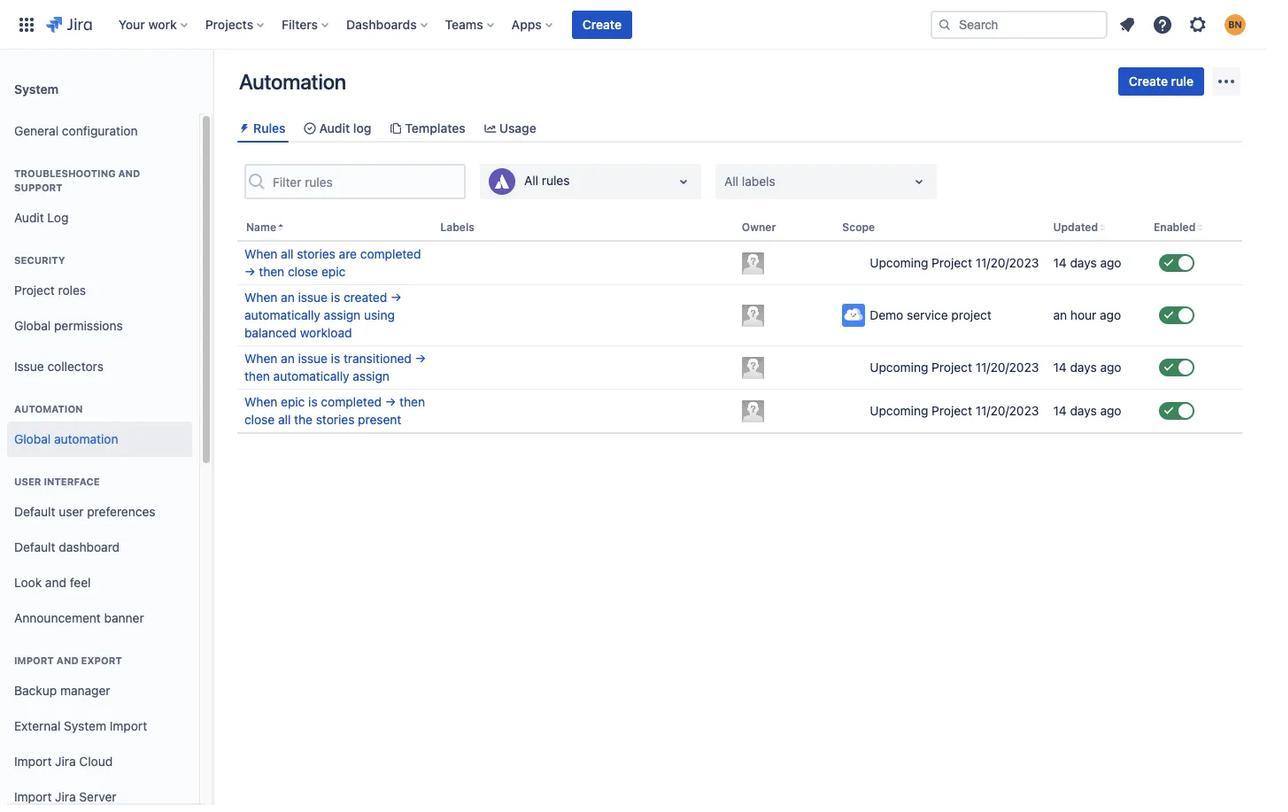 Task type: vqa. For each thing, say whether or not it's contained in the screenshot.
Look
yes



Task type: locate. For each thing, give the bounding box(es) containing it.
2 jira from the top
[[55, 789, 76, 804]]

dashboards
[[346, 16, 417, 31]]

default user preferences
[[14, 504, 155, 519]]

when for when an issue is created → automatically assign using balanced workload
[[244, 290, 278, 305]]

3 14 days ago from the top
[[1054, 403, 1122, 418]]

settings image
[[1188, 14, 1209, 35]]

name
[[246, 221, 276, 234]]

1 horizontal spatial all
[[725, 174, 739, 189]]

create left rule
[[1129, 74, 1168, 89]]

system inside import and export group
[[64, 718, 106, 733]]

an left hour
[[1054, 308, 1067, 323]]

usage image
[[483, 121, 498, 135]]

create right apps popup button
[[583, 16, 622, 31]]

is inside when an issue is created → automatically assign using balanced workload
[[331, 290, 340, 305]]

1 horizontal spatial epic
[[322, 264, 346, 279]]

1 vertical spatial is
[[331, 351, 340, 366]]

14
[[1054, 255, 1067, 270], [1054, 360, 1067, 375], [1054, 403, 1067, 418]]

days for when all stories are completed → then close epic
[[1070, 255, 1097, 270]]

0 vertical spatial upcoming project 11/20/2023
[[870, 255, 1040, 270]]

project for when all stories are completed → then close epic
[[932, 255, 973, 270]]

default for default dashboard
[[14, 539, 55, 554]]

an up 'balanced'
[[281, 290, 295, 305]]

default dashboard link
[[7, 530, 192, 565]]

an inside when an issue is transitioned → then automatically assign
[[281, 351, 295, 366]]

4 ago from the top
[[1101, 403, 1122, 418]]

11/20/2023
[[976, 255, 1040, 270], [976, 360, 1040, 375], [976, 403, 1040, 418]]

0 horizontal spatial close
[[244, 412, 275, 427]]

is up the
[[308, 394, 318, 409]]

3 when from the top
[[244, 351, 278, 366]]

2 vertical spatial 11/20/2023
[[976, 403, 1040, 418]]

security group
[[7, 236, 192, 349]]

then inside when an issue is transitioned → then automatically assign
[[244, 369, 270, 384]]

automatically up 'balanced'
[[244, 308, 321, 323]]

2 vertical spatial upcoming project 11/20/2023
[[870, 403, 1040, 418]]

epic inside when epic is completed → then close all the stories present
[[281, 394, 305, 409]]

issue
[[298, 290, 328, 305], [298, 351, 328, 366]]

14 days ago for when epic is completed → then close all the stories present
[[1054, 403, 1122, 418]]

when inside when all stories are completed → then close epic
[[244, 246, 278, 261]]

enabled
[[1154, 221, 1196, 234]]

global for global permissions
[[14, 318, 51, 333]]

import down import jira cloud
[[14, 789, 52, 804]]

assign inside when an issue is transitioned → then automatically assign
[[353, 369, 390, 384]]

0 vertical spatial 14 days ago
[[1054, 255, 1122, 270]]

jira inside import jira server link
[[55, 789, 76, 804]]

1 jira from the top
[[55, 753, 76, 769]]

0 vertical spatial stories
[[297, 246, 336, 261]]

import inside "link"
[[14, 753, 52, 769]]

11/20/2023 for when epic is completed → then close all the stories present
[[976, 403, 1040, 418]]

0 vertical spatial default
[[14, 504, 55, 519]]

assign
[[324, 308, 361, 323], [353, 369, 390, 384]]

1 upcoming from the top
[[870, 255, 929, 270]]

→ inside when an issue is transitioned → then automatically assign
[[415, 351, 426, 366]]

automatically
[[244, 308, 321, 323], [273, 369, 350, 384]]

1 vertical spatial completed
[[321, 394, 382, 409]]

audit log link
[[7, 200, 192, 236]]

1 vertical spatial default
[[14, 539, 55, 554]]

automatically up when epic is completed → then close all the stories present in the left of the page
[[273, 369, 350, 384]]

all
[[281, 246, 294, 261], [278, 412, 291, 427]]

assign up workload
[[324, 308, 361, 323]]

create rule
[[1129, 74, 1194, 89]]

1 vertical spatial jira
[[55, 789, 76, 804]]

0 vertical spatial create
[[583, 16, 622, 31]]

projects button
[[200, 10, 271, 39]]

system
[[14, 81, 59, 96], [64, 718, 106, 733]]

teams
[[445, 16, 483, 31]]

→ for when an issue is created → automatically assign using balanced workload
[[391, 290, 402, 305]]

stories
[[297, 246, 336, 261], [316, 412, 355, 427]]

tab list
[[230, 113, 1250, 143]]

external
[[14, 718, 61, 733]]

stories inside when all stories are completed → then close epic
[[297, 246, 336, 261]]

is
[[331, 290, 340, 305], [331, 351, 340, 366], [308, 394, 318, 409]]

global inside automation group
[[14, 431, 51, 446]]

an down 'balanced'
[[281, 351, 295, 366]]

0 vertical spatial days
[[1070, 255, 1097, 270]]

all for all rules
[[524, 173, 539, 188]]

1 vertical spatial upcoming
[[870, 360, 929, 375]]

2 when from the top
[[244, 290, 278, 305]]

11/20/2023 for when an issue is transitioned → then automatically assign
[[976, 360, 1040, 375]]

when for when an issue is transitioned → then automatically assign
[[244, 351, 278, 366]]

create inside button
[[583, 16, 622, 31]]

2 vertical spatial 14 days ago
[[1054, 403, 1122, 418]]

create rule button
[[1119, 67, 1205, 96]]

jira left cloud
[[55, 753, 76, 769]]

1 vertical spatial close
[[244, 412, 275, 427]]

14 days ago
[[1054, 255, 1122, 270], [1054, 360, 1122, 375], [1054, 403, 1122, 418]]

default
[[14, 504, 55, 519], [14, 539, 55, 554]]

1 vertical spatial assign
[[353, 369, 390, 384]]

1 vertical spatial upcoming project 11/20/2023
[[870, 360, 1040, 375]]

epic inside when all stories are completed → then close epic
[[322, 264, 346, 279]]

default for default user preferences
[[14, 504, 55, 519]]

2 global from the top
[[14, 431, 51, 446]]

scope
[[843, 221, 875, 234]]

1 vertical spatial issue
[[298, 351, 328, 366]]

when
[[244, 246, 278, 261], [244, 290, 278, 305], [244, 351, 278, 366], [244, 394, 278, 409]]

1 vertical spatial system
[[64, 718, 106, 733]]

0 vertical spatial 11/20/2023
[[976, 255, 1040, 270]]

completed up the present
[[321, 394, 382, 409]]

stories inside when epic is completed → then close all the stories present
[[316, 412, 355, 427]]

0 horizontal spatial automation
[[14, 403, 83, 415]]

then for close
[[259, 264, 285, 279]]

1 horizontal spatial close
[[288, 264, 318, 279]]

and inside user interface group
[[45, 575, 66, 590]]

1 upcoming project 11/20/2023 from the top
[[870, 255, 1040, 270]]

2 vertical spatial 14
[[1054, 403, 1067, 418]]

1 when from the top
[[244, 246, 278, 261]]

create for create rule
[[1129, 74, 1168, 89]]

14 days ago for when all stories are completed → then close epic
[[1054, 255, 1122, 270]]

audit inside audit log link
[[14, 210, 44, 225]]

0 vertical spatial 14
[[1054, 255, 1067, 270]]

issue down workload
[[298, 351, 328, 366]]

1 vertical spatial 14 days ago
[[1054, 360, 1122, 375]]

rules image
[[237, 121, 252, 135]]

present
[[358, 412, 402, 427]]

close
[[288, 264, 318, 279], [244, 412, 275, 427]]

0 vertical spatial system
[[14, 81, 59, 96]]

2 14 from the top
[[1054, 360, 1067, 375]]

when inside when epic is completed → then close all the stories present
[[244, 394, 278, 409]]

user interface group
[[7, 457, 192, 641]]

import down external
[[14, 753, 52, 769]]

1 vertical spatial global
[[14, 431, 51, 446]]

when inside when an issue is transitioned → then automatically assign
[[244, 351, 278, 366]]

→ down name
[[244, 264, 256, 279]]

3 upcoming project 11/20/2023 from the top
[[870, 403, 1040, 418]]

assign down transitioned
[[353, 369, 390, 384]]

global down project roles
[[14, 318, 51, 333]]

import up backup
[[14, 655, 54, 666]]

jira image
[[46, 14, 92, 35], [46, 14, 92, 35]]

all for all labels
[[725, 174, 739, 189]]

1 vertical spatial then
[[244, 369, 270, 384]]

troubleshooting and support
[[14, 167, 140, 193]]

workload
[[300, 325, 352, 340]]

and left feel
[[45, 575, 66, 590]]

is for created
[[331, 290, 340, 305]]

audit right audit log image
[[319, 120, 350, 136]]

then for automatically
[[244, 369, 270, 384]]

issue up workload
[[298, 290, 328, 305]]

1 vertical spatial 14
[[1054, 360, 1067, 375]]

preferences
[[87, 504, 155, 519]]

all inside when epic is completed → then close all the stories present
[[278, 412, 291, 427]]

0 vertical spatial issue
[[298, 290, 328, 305]]

1 14 days ago from the top
[[1054, 255, 1122, 270]]

→ for when all stories are completed → then close epic
[[244, 264, 256, 279]]

1 vertical spatial automation
[[14, 403, 83, 415]]

0 vertical spatial global
[[14, 318, 51, 333]]

→ right transitioned
[[415, 351, 426, 366]]

global up user
[[14, 431, 51, 446]]

0 vertical spatial automatically
[[244, 308, 321, 323]]

hour
[[1071, 308, 1097, 323]]

close up when an issue is created → automatically assign using balanced workload
[[288, 264, 318, 279]]

when inside when an issue is created → automatically assign using balanced workload
[[244, 290, 278, 305]]

all
[[524, 173, 539, 188], [725, 174, 739, 189]]

completed right are
[[360, 246, 421, 261]]

import and export
[[14, 655, 122, 666]]

and down general configuration link
[[118, 167, 140, 179]]

3 14 from the top
[[1054, 403, 1067, 418]]

then down name
[[259, 264, 285, 279]]

audit
[[319, 120, 350, 136], [14, 210, 44, 225]]

1 global from the top
[[14, 318, 51, 333]]

3 ago from the top
[[1101, 360, 1122, 375]]

all left rules
[[524, 173, 539, 188]]

0 vertical spatial jira
[[55, 753, 76, 769]]

1 horizontal spatial system
[[64, 718, 106, 733]]

all labels
[[725, 174, 776, 189]]

all left labels
[[725, 174, 739, 189]]

2 days from the top
[[1070, 360, 1097, 375]]

jira left "server"
[[55, 789, 76, 804]]

2 issue from the top
[[298, 351, 328, 366]]

default up look
[[14, 539, 55, 554]]

create button
[[572, 10, 632, 39]]

then
[[259, 264, 285, 279], [244, 369, 270, 384], [400, 394, 425, 409]]

1 vertical spatial and
[[45, 575, 66, 590]]

2 vertical spatial then
[[400, 394, 425, 409]]

when for when epic is completed → then close all the stories present
[[244, 394, 278, 409]]

0 horizontal spatial all
[[524, 173, 539, 188]]

create inside button
[[1129, 74, 1168, 89]]

2 upcoming project 11/20/2023 from the top
[[870, 360, 1040, 375]]

0 vertical spatial assign
[[324, 308, 361, 323]]

close left the
[[244, 412, 275, 427]]

2 vertical spatial days
[[1070, 403, 1097, 418]]

audit inside tab list
[[319, 120, 350, 136]]

2 upcoming from the top
[[870, 360, 929, 375]]

0 vertical spatial completed
[[360, 246, 421, 261]]

automation up audit log image
[[239, 69, 346, 94]]

is left created
[[331, 290, 340, 305]]

and for troubleshooting
[[118, 167, 140, 179]]

help image
[[1152, 14, 1174, 35]]

announcement banner link
[[7, 601, 192, 636]]

→ up using
[[391, 290, 402, 305]]

1 horizontal spatial automation
[[239, 69, 346, 94]]

0 vertical spatial close
[[288, 264, 318, 279]]

1 vertical spatial epic
[[281, 394, 305, 409]]

close inside when all stories are completed → then close epic
[[288, 264, 318, 279]]

→ up the present
[[385, 394, 396, 409]]

1 ago from the top
[[1101, 255, 1122, 270]]

epic
[[322, 264, 346, 279], [281, 394, 305, 409]]

when an issue is created → automatically assign using balanced workload link
[[244, 289, 426, 342]]

0 vertical spatial epic
[[322, 264, 346, 279]]

→ inside when all stories are completed → then close epic
[[244, 264, 256, 279]]

1 horizontal spatial create
[[1129, 74, 1168, 89]]

when for when all stories are completed → then close epic
[[244, 246, 278, 261]]

banner
[[0, 0, 1268, 50]]

1 vertical spatial 11/20/2023
[[976, 360, 1040, 375]]

→ inside when an issue is created → automatically assign using balanced workload
[[391, 290, 402, 305]]

3 upcoming from the top
[[870, 403, 929, 418]]

ago for when all stories are completed → then close epic
[[1101, 255, 1122, 270]]

upcoming project 11/20/2023 for when epic is completed → then close all the stories present
[[870, 403, 1040, 418]]

troubleshooting
[[14, 167, 116, 179]]

then up the present
[[400, 394, 425, 409]]

global
[[14, 318, 51, 333], [14, 431, 51, 446]]

look and feel link
[[7, 565, 192, 601]]

when an issue is created → automatically assign using balanced workload
[[244, 290, 402, 340]]

→ inside when epic is completed → then close all the stories present
[[385, 394, 396, 409]]

2 vertical spatial is
[[308, 394, 318, 409]]

system up general
[[14, 81, 59, 96]]

sidebar navigation image
[[193, 71, 232, 106]]

and inside troubleshooting and support
[[118, 167, 140, 179]]

epic down are
[[322, 264, 346, 279]]

when epic is completed → then close all the stories present link
[[244, 393, 426, 429]]

days for when epic is completed → then close all the stories present
[[1070, 403, 1097, 418]]

external system import link
[[7, 709, 192, 744]]

1 vertical spatial stories
[[316, 412, 355, 427]]

1 issue from the top
[[298, 290, 328, 305]]

automation up global automation
[[14, 403, 83, 415]]

0 vertical spatial is
[[331, 290, 340, 305]]

issue inside when an issue is transitioned → then automatically assign
[[298, 351, 328, 366]]

configuration
[[62, 123, 138, 138]]

usage
[[499, 120, 537, 136]]

2 default from the top
[[14, 539, 55, 554]]

general
[[14, 123, 59, 138]]

and up backup manager
[[56, 655, 79, 666]]

14 for when an issue is transitioned → then automatically assign
[[1054, 360, 1067, 375]]

0 horizontal spatial audit
[[14, 210, 44, 225]]

global automation
[[14, 431, 118, 446]]

3 days from the top
[[1070, 403, 1097, 418]]

0 horizontal spatial create
[[583, 16, 622, 31]]

then inside when epic is completed → then close all the stories present
[[400, 394, 425, 409]]

0 vertical spatial and
[[118, 167, 140, 179]]

log
[[353, 120, 372, 136]]

1 vertical spatial automatically
[[273, 369, 350, 384]]

0 horizontal spatial system
[[14, 81, 59, 96]]

0 vertical spatial all
[[281, 246, 294, 261]]

system down manager
[[64, 718, 106, 733]]

2 ago from the top
[[1100, 308, 1122, 323]]

upcoming project 11/20/2023 for when all stories are completed → then close epic
[[870, 255, 1040, 270]]

default inside "link"
[[14, 539, 55, 554]]

global permissions link
[[7, 308, 192, 344]]

1 vertical spatial all
[[278, 412, 291, 427]]

audit left log
[[14, 210, 44, 225]]

stories right the
[[316, 412, 355, 427]]

create
[[583, 16, 622, 31], [1129, 74, 1168, 89]]

4 when from the top
[[244, 394, 278, 409]]

3 11/20/2023 from the top
[[976, 403, 1040, 418]]

2 vertical spatial an
[[281, 351, 295, 366]]

1 vertical spatial audit
[[14, 210, 44, 225]]

2 vertical spatial and
[[56, 655, 79, 666]]

1 11/20/2023 from the top
[[976, 255, 1040, 270]]

name button
[[237, 215, 433, 241]]

1 default from the top
[[14, 504, 55, 519]]

default dashboard
[[14, 539, 120, 554]]

rules
[[542, 173, 570, 188]]

11/20/2023 for when all stories are completed → then close epic
[[976, 255, 1040, 270]]

look
[[14, 575, 42, 590]]

issue inside when an issue is created → automatically assign using balanced workload
[[298, 290, 328, 305]]

default down user
[[14, 504, 55, 519]]

1 vertical spatial days
[[1070, 360, 1097, 375]]

completed
[[360, 246, 421, 261], [321, 394, 382, 409]]

when an issue is transitioned → then automatically assign
[[244, 351, 426, 384]]

→
[[244, 264, 256, 279], [391, 290, 402, 305], [415, 351, 426, 366], [385, 394, 396, 409]]

is inside when an issue is transitioned → then automatically assign
[[331, 351, 340, 366]]

epic up the
[[281, 394, 305, 409]]

then inside when all stories are completed → then close epic
[[259, 264, 285, 279]]

an inside when an issue is created → automatically assign using balanced workload
[[281, 290, 295, 305]]

0 vertical spatial then
[[259, 264, 285, 279]]

open image
[[909, 171, 930, 192]]

1 14 from the top
[[1054, 255, 1067, 270]]

1 horizontal spatial audit
[[319, 120, 350, 136]]

2 vertical spatial upcoming
[[870, 403, 929, 418]]

1 vertical spatial create
[[1129, 74, 1168, 89]]

audit log
[[14, 210, 69, 225]]

0 vertical spatial upcoming
[[870, 255, 929, 270]]

user interface
[[14, 476, 100, 487]]

an
[[281, 290, 295, 305], [1054, 308, 1067, 323], [281, 351, 295, 366]]

upcoming
[[870, 255, 929, 270], [870, 360, 929, 375], [870, 403, 929, 418]]

all left the
[[278, 412, 291, 427]]

ago for when an issue is transitioned → then automatically assign
[[1101, 360, 1122, 375]]

global inside security group
[[14, 318, 51, 333]]

automation
[[239, 69, 346, 94], [14, 403, 83, 415]]

is down workload
[[331, 351, 340, 366]]

0 vertical spatial an
[[281, 290, 295, 305]]

2 11/20/2023 from the top
[[976, 360, 1040, 375]]

all down name button
[[281, 246, 294, 261]]

1 days from the top
[[1070, 255, 1097, 270]]

0 horizontal spatial epic
[[281, 394, 305, 409]]

issue
[[14, 358, 44, 373]]

stories left are
[[297, 246, 336, 261]]

then down 'balanced'
[[244, 369, 270, 384]]

import
[[14, 655, 54, 666], [110, 718, 147, 733], [14, 753, 52, 769], [14, 789, 52, 804]]

project
[[932, 255, 973, 270], [14, 282, 55, 297], [932, 360, 973, 375], [932, 403, 973, 418]]

2 14 days ago from the top
[[1054, 360, 1122, 375]]

issue for automatically
[[298, 351, 328, 366]]

notifications image
[[1117, 14, 1138, 35]]

jira inside import jira cloud "link"
[[55, 753, 76, 769]]

0 vertical spatial audit
[[319, 120, 350, 136]]

create for create
[[583, 16, 622, 31]]

Filter rules field
[[268, 166, 464, 198]]



Task type: describe. For each thing, give the bounding box(es) containing it.
your
[[118, 16, 145, 31]]

labels
[[742, 174, 776, 189]]

import jira cloud link
[[7, 744, 192, 780]]

updated
[[1054, 221, 1098, 234]]

look and feel
[[14, 575, 91, 590]]

import down backup manager link
[[110, 718, 147, 733]]

actions image
[[1216, 71, 1237, 92]]

demo
[[870, 308, 904, 323]]

import for import and export
[[14, 655, 54, 666]]

collectors
[[47, 358, 104, 373]]

service
[[907, 308, 948, 323]]

user
[[59, 504, 84, 519]]

completed inside when epic is completed → then close all the stories present
[[321, 394, 382, 409]]

issue for assign
[[298, 290, 328, 305]]

project inside the "project roles" link
[[14, 282, 55, 297]]

open image
[[673, 171, 694, 192]]

upcoming for when epic is completed → then close all the stories present
[[870, 403, 929, 418]]

banner
[[104, 610, 144, 625]]

feel
[[70, 575, 91, 590]]

appswitcher icon image
[[16, 14, 37, 35]]

export
[[81, 655, 122, 666]]

automation
[[54, 431, 118, 446]]

when epic is completed → then close all the stories present
[[244, 394, 425, 427]]

work
[[148, 16, 177, 31]]

automatically inside when an issue is transitioned → then automatically assign
[[273, 369, 350, 384]]

ago for when epic is completed → then close all the stories present
[[1101, 403, 1122, 418]]

enabled button
[[1147, 215, 1207, 241]]

automation group
[[7, 384, 192, 462]]

jira for cloud
[[55, 753, 76, 769]]

automation inside group
[[14, 403, 83, 415]]

general configuration
[[14, 123, 138, 138]]

server
[[79, 789, 116, 804]]

project roles
[[14, 282, 86, 297]]

announcement
[[14, 610, 101, 625]]

an for when an issue is created → automatically assign using balanced workload
[[281, 290, 295, 305]]

import for import jira cloud
[[14, 753, 52, 769]]

default user preferences link
[[7, 494, 192, 530]]

assign inside when an issue is created → automatically assign using balanced workload
[[324, 308, 361, 323]]

import and export group
[[7, 636, 192, 805]]

primary element
[[11, 0, 931, 49]]

→ for when an issue is transitioned → then automatically assign
[[415, 351, 426, 366]]

your work
[[118, 16, 177, 31]]

roles
[[58, 282, 86, 297]]

audit for audit log
[[14, 210, 44, 225]]

is inside when epic is completed → then close all the stories present
[[308, 394, 318, 409]]

audit log
[[319, 120, 372, 136]]

project for when epic is completed → then close all the stories present
[[932, 403, 973, 418]]

upcoming project 11/20/2023 for when an issue is transitioned → then automatically assign
[[870, 360, 1040, 375]]

14 for when epic is completed → then close all the stories present
[[1054, 403, 1067, 418]]

automatically inside when an issue is created → automatically assign using balanced workload
[[244, 308, 321, 323]]

manager
[[60, 683, 110, 698]]

14 days ago for when an issue is transitioned → then automatically assign
[[1054, 360, 1122, 375]]

import jira server link
[[7, 780, 192, 805]]

Search field
[[931, 10, 1108, 39]]

audit log image
[[303, 121, 318, 135]]

global automation link
[[7, 422, 192, 457]]

troubleshooting and support group
[[7, 149, 192, 241]]

templates image
[[389, 121, 403, 135]]

jira for server
[[55, 789, 76, 804]]

using
[[364, 308, 395, 323]]

days for when an issue is transitioned → then automatically assign
[[1070, 360, 1097, 375]]

all rules
[[524, 173, 570, 188]]

when an issue is transitioned → then automatically assign link
[[244, 350, 426, 385]]

upcoming for when an issue is transitioned → then automatically assign
[[870, 360, 929, 375]]

is for transitioned
[[331, 351, 340, 366]]

0 vertical spatial automation
[[239, 69, 346, 94]]

balanced
[[244, 325, 297, 340]]

templates
[[405, 120, 466, 136]]

interface
[[44, 476, 100, 487]]

search image
[[938, 17, 952, 31]]

apps button
[[506, 10, 560, 39]]

support
[[14, 182, 63, 193]]

transitioned
[[344, 351, 412, 366]]

cloud
[[79, 753, 113, 769]]

labels
[[441, 221, 475, 234]]

announcement banner
[[14, 610, 144, 625]]

14 for when all stories are completed → then close epic
[[1054, 255, 1067, 270]]

project roles link
[[7, 273, 192, 308]]

apps
[[512, 16, 542, 31]]

an hour ago
[[1054, 308, 1122, 323]]

issue collectors
[[14, 358, 104, 373]]

import jira server
[[14, 789, 116, 804]]

an for when an issue is transitioned → then automatically assign
[[281, 351, 295, 366]]

upcoming for when all stories are completed → then close epic
[[870, 255, 929, 270]]

external system import
[[14, 718, 147, 733]]

are
[[339, 246, 357, 261]]

log
[[47, 210, 69, 225]]

created
[[344, 290, 387, 305]]

and for look
[[45, 575, 66, 590]]

1 vertical spatial an
[[1054, 308, 1067, 323]]

banner containing your work
[[0, 0, 1268, 50]]

when all stories are completed → then close epic link
[[244, 246, 426, 281]]

issue collectors link
[[7, 349, 192, 384]]

global for global automation
[[14, 431, 51, 446]]

your work button
[[113, 10, 195, 39]]

import jira cloud
[[14, 753, 113, 769]]

filters
[[282, 16, 318, 31]]

owner
[[742, 221, 776, 234]]

your profile and settings image
[[1225, 14, 1246, 35]]

completed inside when all stories are completed → then close epic
[[360, 246, 421, 261]]

backup manager
[[14, 683, 110, 698]]

tab list containing rules
[[230, 113, 1250, 143]]

import for import jira server
[[14, 789, 52, 804]]

rule
[[1172, 74, 1194, 89]]

global permissions
[[14, 318, 123, 333]]

ago for when an issue is created → automatically assign using balanced workload
[[1100, 308, 1122, 323]]

when all stories are completed → then close epic
[[244, 246, 421, 279]]

teams button
[[440, 10, 501, 39]]

general configuration link
[[7, 113, 192, 149]]

close inside when epic is completed → then close all the stories present
[[244, 412, 275, 427]]

demo service project
[[870, 308, 992, 323]]

project for when an issue is transitioned → then automatically assign
[[932, 360, 973, 375]]

the
[[294, 412, 313, 427]]

backup
[[14, 683, 57, 698]]

projects
[[205, 16, 253, 31]]

backup manager link
[[7, 673, 192, 709]]

security
[[14, 254, 65, 266]]

all inside when all stories are completed → then close epic
[[281, 246, 294, 261]]

and for import
[[56, 655, 79, 666]]

user
[[14, 476, 41, 487]]

audit for audit log
[[319, 120, 350, 136]]

rules
[[253, 120, 286, 136]]



